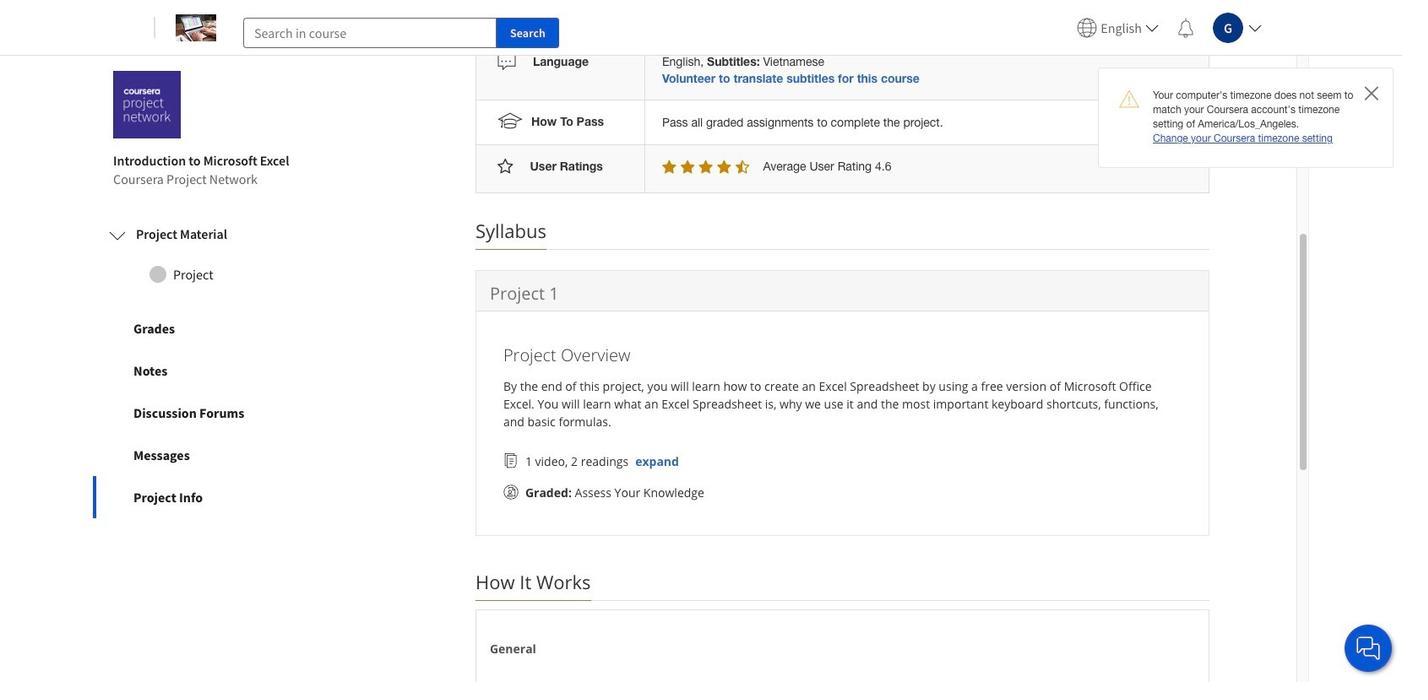 Task type: vqa. For each thing, say whether or not it's contained in the screenshot.
3
no



Task type: locate. For each thing, give the bounding box(es) containing it.
name home page | coursera image
[[176, 14, 216, 41]]

timezone mismatch warning modal dialog
[[1098, 68, 1394, 168]]



Task type: describe. For each thing, give the bounding box(es) containing it.
coursera project network image
[[113, 71, 181, 139]]

Search in course text field
[[243, 17, 497, 48]]

help center image
[[1359, 639, 1379, 659]]



